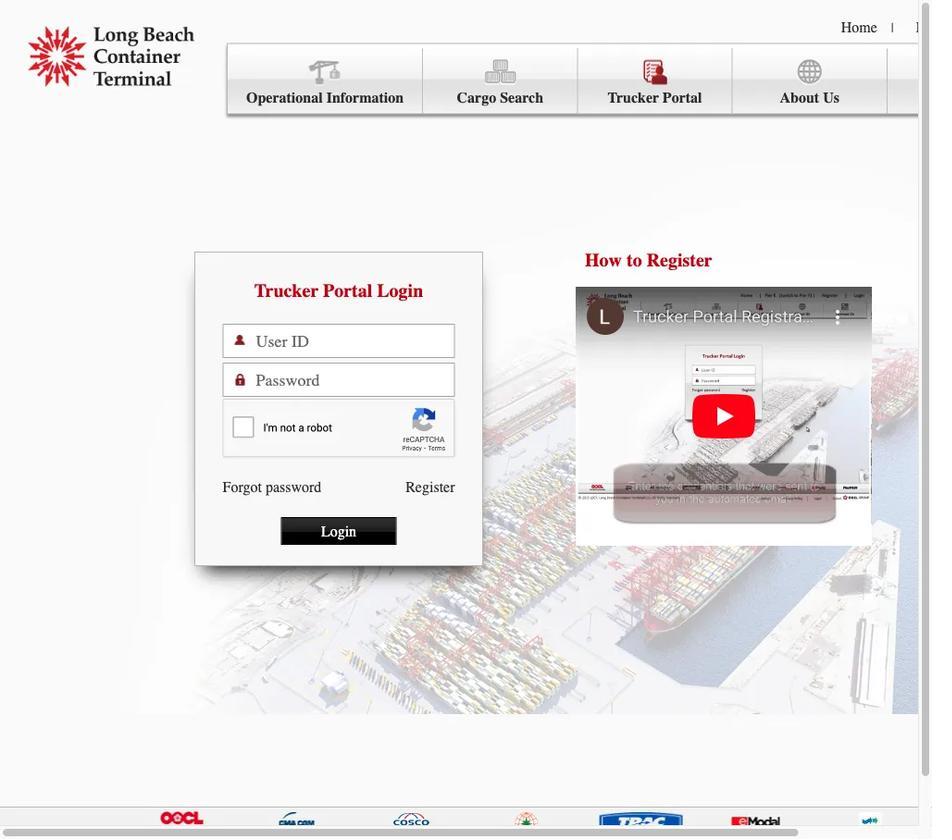 Task type: locate. For each thing, give the bounding box(es) containing it.
trucker portal login
[[254, 281, 423, 302]]

trucker
[[608, 89, 659, 106], [254, 281, 319, 302]]

trucker portal
[[608, 89, 702, 106]]

0 vertical spatial register
[[647, 250, 713, 271]]

password
[[266, 479, 322, 496]]

0 horizontal spatial portal
[[323, 281, 372, 302]]

0 horizontal spatial login
[[321, 523, 357, 540]]

home link
[[841, 19, 878, 36]]

0 vertical spatial portal
[[663, 89, 702, 106]]

0 vertical spatial trucker
[[608, 89, 659, 106]]

|
[[892, 20, 894, 35]]

about us link
[[733, 49, 888, 114]]

1 vertical spatial portal
[[323, 281, 372, 302]]

1 horizontal spatial trucker
[[608, 89, 659, 106]]

forgot
[[223, 479, 262, 496]]

how
[[585, 250, 622, 271]]

login button
[[281, 518, 397, 545]]

us
[[823, 89, 840, 106]]

menu bar containing operational information
[[227, 43, 932, 114]]

menu bar
[[227, 43, 932, 114]]

login up the user id text field
[[377, 281, 423, 302]]

1 vertical spatial trucker
[[254, 281, 319, 302]]

trucker portal link
[[578, 49, 733, 114]]

cargo search link
[[423, 49, 578, 114]]

how to register
[[585, 250, 713, 271]]

re link
[[916, 19, 932, 36]]

trucker for trucker portal
[[608, 89, 659, 106]]

0 vertical spatial login
[[377, 281, 423, 302]]

login down password
[[321, 523, 357, 540]]

about
[[780, 89, 820, 106]]

User ID text field
[[256, 325, 454, 357]]

Password password field
[[256, 364, 454, 396]]

1 horizontal spatial portal
[[663, 89, 702, 106]]

about us
[[780, 89, 840, 106]]

forgot password
[[223, 479, 322, 496]]

search
[[500, 89, 544, 106]]

home
[[841, 19, 878, 36]]

1 vertical spatial register
[[406, 479, 455, 496]]

1 vertical spatial login
[[321, 523, 357, 540]]

1 horizontal spatial register
[[647, 250, 713, 271]]

login
[[377, 281, 423, 302], [321, 523, 357, 540]]

operational information
[[246, 89, 404, 106]]

portal for trucker portal
[[663, 89, 702, 106]]

register
[[647, 250, 713, 271], [406, 479, 455, 496]]

0 horizontal spatial trucker
[[254, 281, 319, 302]]

portal
[[663, 89, 702, 106], [323, 281, 372, 302]]



Task type: describe. For each thing, give the bounding box(es) containing it.
information
[[327, 89, 404, 106]]

operational information link
[[228, 49, 423, 114]]

operational
[[246, 89, 323, 106]]

trucker for trucker portal login
[[254, 281, 319, 302]]

cargo
[[457, 89, 497, 106]]

0 horizontal spatial register
[[406, 479, 455, 496]]

to
[[627, 250, 642, 271]]

register link
[[406, 479, 455, 496]]

forgot password link
[[223, 479, 322, 496]]

1 horizontal spatial login
[[377, 281, 423, 302]]

re
[[916, 19, 932, 36]]

cargo search
[[457, 89, 544, 106]]

portal for trucker portal login
[[323, 281, 372, 302]]

login inside button
[[321, 523, 357, 540]]



Task type: vqa. For each thing, say whether or not it's contained in the screenshot.
expiration
no



